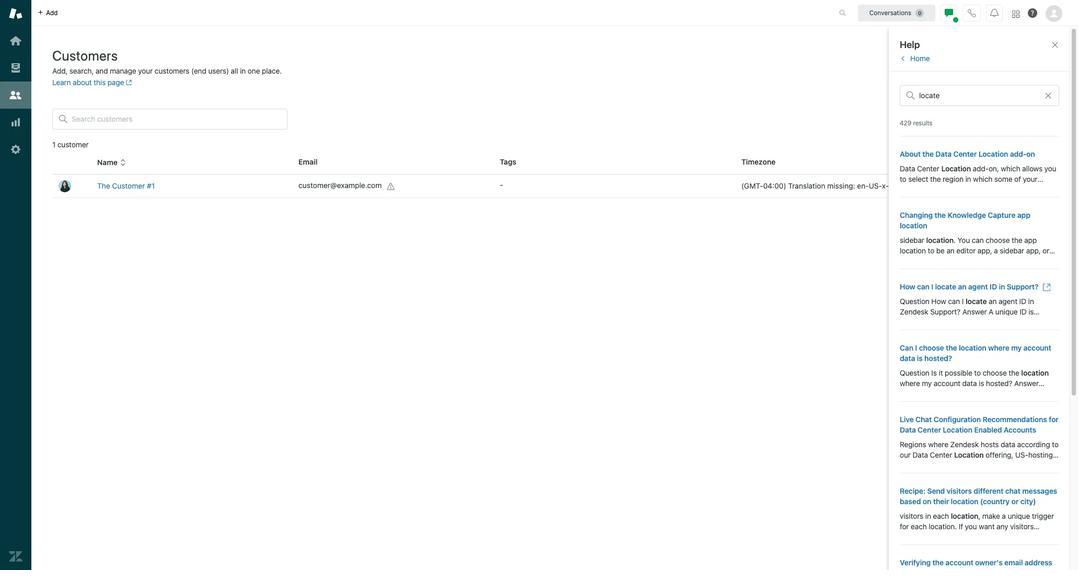 Task type: locate. For each thing, give the bounding box(es) containing it.
conversations button
[[858, 4, 936, 21]]

the
[[97, 181, 110, 190]]

zendesk image
[[9, 550, 22, 564]]

reporting image
[[9, 116, 22, 129]]

last updated
[[943, 158, 989, 167]]

add,
[[52, 66, 68, 75]]

customers
[[155, 66, 189, 75]]

customers
[[52, 48, 118, 63]]

today
[[943, 181, 963, 190]]

customer
[[57, 140, 89, 149]]

09:58
[[965, 181, 985, 190]]

place.
[[262, 66, 282, 75]]

main element
[[0, 0, 31, 571]]

unverified email image
[[387, 182, 395, 191]]

add button
[[31, 0, 64, 26]]

Search customers field
[[72, 115, 281, 124]]

last updated button
[[943, 158, 998, 167]]

add
[[46, 9, 58, 16]]

customers add, search, and manage your customers (end users) all in one place.
[[52, 48, 282, 75]]

en-
[[857, 181, 869, 190]]

learn about this page link
[[52, 78, 132, 87]]

the customer #1
[[97, 181, 155, 190]]

notifications image
[[991, 9, 999, 17]]

1
[[52, 140, 56, 149]]

your
[[138, 66, 153, 75]]

page
[[108, 78, 124, 87]]

timezone
[[742, 157, 776, 166]]

customer@example.com
[[299, 181, 382, 190]]

1 customer
[[52, 140, 89, 149]]

zendesk support image
[[9, 7, 22, 20]]

name button
[[97, 158, 126, 167]]

1.txt.timezone.america_new_york
[[889, 181, 1001, 190]]

us-
[[869, 181, 882, 190]]

get started image
[[9, 34, 22, 48]]

learn
[[52, 78, 71, 87]]



Task type: describe. For each thing, give the bounding box(es) containing it.
this
[[94, 78, 106, 87]]

04:00)
[[763, 181, 786, 190]]

-
[[500, 180, 503, 189]]

x-
[[882, 181, 889, 190]]

(gmt-04:00) translation missing: en-us-x-1.txt.timezone.america_new_york
[[742, 181, 1001, 190]]

#1
[[147, 181, 155, 190]]

email
[[299, 157, 318, 166]]

name
[[97, 158, 118, 167]]

missing:
[[828, 181, 855, 190]]

about
[[73, 78, 92, 87]]

zendesk products image
[[1012, 10, 1020, 18]]

today 09:58
[[943, 181, 985, 190]]

updated
[[960, 158, 989, 167]]

customer
[[112, 181, 145, 190]]

and
[[96, 66, 108, 75]]

learn about this page
[[52, 78, 124, 87]]

(opens in a new tab) image
[[124, 80, 132, 86]]

users)
[[208, 66, 229, 75]]

in
[[240, 66, 246, 75]]

translation
[[788, 181, 826, 190]]

customers image
[[9, 88, 22, 102]]

admin image
[[9, 143, 22, 156]]

one
[[248, 66, 260, 75]]

all
[[231, 66, 238, 75]]

search,
[[69, 66, 94, 75]]

last
[[943, 158, 958, 167]]

manage
[[110, 66, 136, 75]]

conversations
[[870, 9, 912, 16]]

the customer #1 link
[[97, 181, 155, 190]]

(end
[[191, 66, 206, 75]]

tags
[[500, 157, 517, 166]]

(gmt-
[[742, 181, 763, 190]]

get help image
[[1028, 8, 1038, 18]]

views image
[[9, 61, 22, 75]]

button displays agent's chat status as online. image
[[945, 9, 953, 17]]



Task type: vqa. For each thing, say whether or not it's contained in the screenshot.
Customers Add, search, and manage your customers (end users) all in one place.
yes



